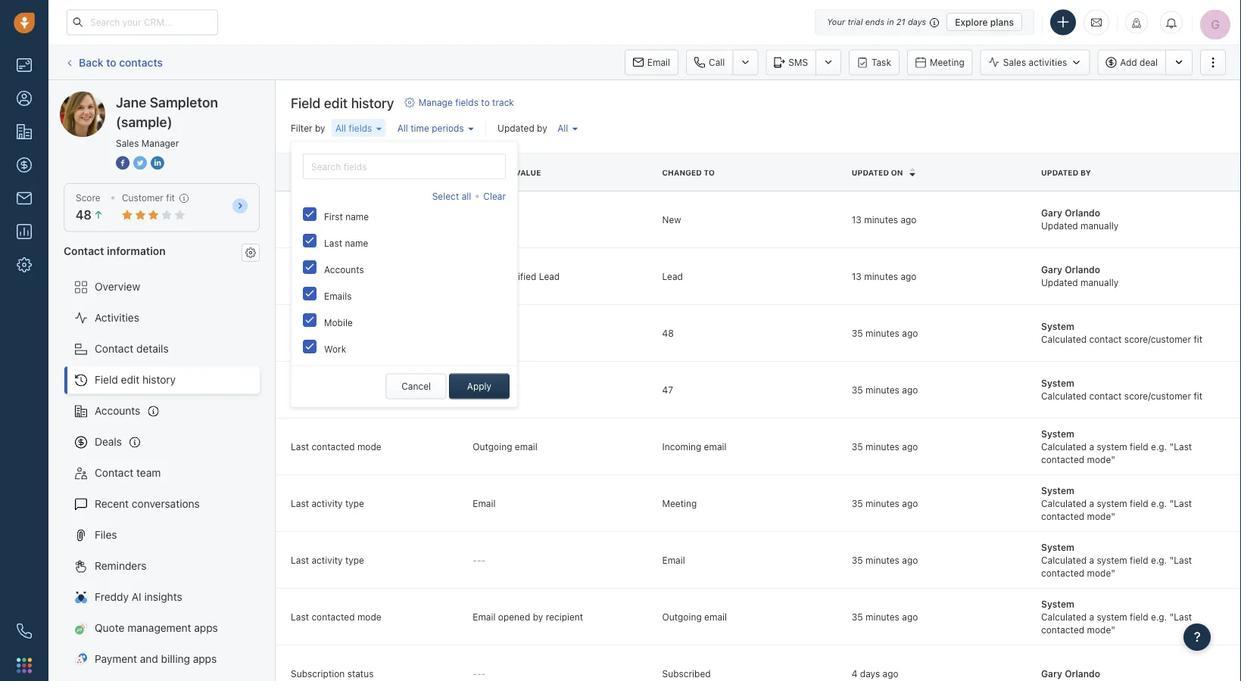 Task type: describe. For each thing, give the bounding box(es) containing it.
calculated for outgoing email
[[1042, 612, 1087, 622]]

to inside manage fields to track link
[[481, 97, 490, 108]]

ago for subscribed
[[883, 669, 899, 679]]

back to contacts
[[79, 56, 163, 68]]

filter
[[291, 123, 313, 133]]

system for incoming email
[[1097, 441, 1128, 452]]

"last for meeting
[[1170, 498, 1193, 509]]

0 vertical spatial accounts
[[324, 265, 364, 275]]

2 vertical spatial field
[[95, 374, 118, 386]]

minutes for incoming email
[[866, 441, 900, 452]]

field for meeting
[[1130, 498, 1149, 509]]

gary orlando
[[1042, 669, 1101, 679]]

changed
[[663, 168, 702, 176]]

all time periods
[[398, 123, 464, 133]]

lifecycle stage
[[291, 271, 355, 282]]

last contacted mode for outgoing email
[[291, 441, 382, 452]]

previous
[[473, 168, 513, 176]]

clear
[[484, 191, 506, 202]]

47
[[663, 385, 674, 395]]

payment
[[95, 654, 137, 666]]

clear link
[[484, 187, 506, 206]]

all link
[[554, 119, 582, 137]]

sales activities
[[1004, 57, 1068, 68]]

all for all time periods
[[398, 123, 408, 133]]

0 vertical spatial apps
[[194, 622, 218, 635]]

last activity type for email
[[291, 498, 364, 509]]

team
[[136, 467, 161, 480]]

last for -
[[291, 555, 309, 566]]

0 vertical spatial edit
[[324, 95, 348, 111]]

minutes for meeting
[[866, 498, 900, 509]]

deal
[[1140, 57, 1158, 68]]

"last for email
[[1170, 555, 1193, 566]]

filter by
[[291, 123, 325, 133]]

Search your CRM... text field
[[67, 9, 218, 35]]

orlando for new
[[1065, 208, 1101, 218]]

4
[[852, 669, 858, 679]]

0 vertical spatial days
[[908, 17, 927, 27]]

13 minutes ago for new
[[852, 214, 917, 225]]

system calculated a system field e.g. "last contacted mode" for outgoing email
[[1042, 599, 1193, 635]]

contacted for outgoing email
[[1042, 625, 1085, 635]]

customer fit
[[122, 193, 175, 203]]

last for email
[[291, 612, 309, 622]]

last contacted mode for email opened by recipient
[[291, 612, 382, 622]]

insights
[[144, 591, 182, 604]]

1 horizontal spatial field edit history
[[291, 95, 394, 111]]

system for incoming email
[[1042, 428, 1075, 439]]

0
[[473, 385, 479, 395]]

a for outgoing email
[[1090, 612, 1095, 622]]

email image
[[1092, 16, 1102, 29]]

calculated for incoming email
[[1042, 441, 1087, 452]]

quote management apps
[[95, 622, 218, 635]]

fit for 47
[[1194, 391, 1203, 402]]

add deal button
[[1098, 50, 1166, 75]]

management
[[127, 622, 191, 635]]

conversations
[[132, 498, 200, 511]]

previous value
[[473, 168, 541, 176]]

manage
[[419, 97, 453, 108]]

e.g. for meeting
[[1152, 498, 1168, 509]]

mode for outgoing email
[[358, 441, 382, 452]]

35 for 47
[[852, 385, 863, 395]]

35 minutes ago for meeting
[[852, 498, 918, 509]]

new
[[663, 214, 682, 225]]

and
[[140, 654, 158, 666]]

last name
[[324, 238, 368, 249]]

last activity type for ---
[[291, 555, 364, 566]]

0 horizontal spatial outgoing email
[[473, 441, 538, 452]]

sms
[[789, 57, 808, 68]]

contact team
[[95, 467, 161, 480]]

apply button
[[449, 374, 510, 400]]

score/customer for 48
[[1125, 334, 1192, 345]]

call button
[[686, 50, 733, 75]]

lifecycle
[[291, 271, 329, 282]]

manager
[[142, 138, 179, 148]]

status
[[291, 214, 318, 225]]

periods
[[432, 123, 464, 133]]

opened
[[498, 612, 531, 622]]

4 days ago
[[852, 669, 899, 679]]

add deal
[[1121, 57, 1158, 68]]

meeting inside meeting button
[[930, 57, 965, 68]]

reminders
[[95, 560, 147, 573]]

email for outgoing email
[[704, 441, 727, 452]]

task button
[[849, 50, 900, 75]]

1 vertical spatial subscription
[[291, 669, 345, 679]]

mode" for email
[[1088, 568, 1116, 579]]

35 for outgoing email
[[852, 612, 863, 622]]

system calculated contact score/customer fit for 48
[[1042, 321, 1203, 345]]

information
[[107, 245, 166, 257]]

customer
[[122, 193, 164, 203]]

task
[[872, 57, 892, 68]]

0 horizontal spatial accounts
[[95, 405, 140, 418]]

e.g. for incoming email
[[1152, 441, 1168, 452]]

1 horizontal spatial outgoing
[[663, 612, 702, 622]]

35 for meeting
[[852, 498, 863, 509]]

explore
[[956, 17, 988, 27]]

emails
[[324, 291, 352, 302]]

all fields link
[[332, 119, 386, 137]]

select all
[[432, 191, 472, 202]]

sales for jane sampleton (sample)
[[116, 138, 139, 148]]

all for all fields
[[336, 123, 346, 133]]

contacted for email
[[1042, 568, 1085, 579]]

back to contacts link
[[64, 51, 164, 74]]

first name
[[324, 211, 369, 222]]

contact for 47
[[1090, 391, 1122, 402]]

type for ---
[[345, 555, 364, 566]]

ago for lead
[[901, 271, 917, 282]]

email opened by recipient
[[473, 612, 584, 622]]

payment and billing apps
[[95, 654, 217, 666]]

35 for 48
[[852, 328, 863, 338]]

gary orlando updated manually for lead
[[1042, 264, 1119, 288]]

a for email
[[1090, 555, 1095, 566]]

0 horizontal spatial field edit history
[[95, 374, 176, 386]]

all fields
[[336, 123, 372, 133]]

system calculated a system field e.g. "last contacted mode" for email
[[1042, 542, 1193, 579]]

13 for new
[[852, 214, 862, 225]]

facebook circled image
[[116, 155, 130, 171]]

first
[[324, 211, 343, 222]]

1 horizontal spatial updated by
[[1042, 168, 1092, 176]]

1 vertical spatial subscription status
[[291, 669, 374, 679]]

35 minutes ago for 48
[[852, 328, 918, 338]]

1 vertical spatial 48
[[663, 328, 674, 338]]

mode for email opened by recipient
[[358, 612, 382, 622]]

qualified
[[499, 271, 537, 282]]

1 vertical spatial status
[[348, 669, 374, 679]]

13 minutes ago for lead
[[852, 271, 917, 282]]

score for 47
[[291, 385, 316, 395]]

call
[[709, 57, 725, 68]]

1 horizontal spatial jane
[[116, 94, 147, 110]]

cancel
[[402, 382, 431, 392]]

1 vertical spatial apps
[[193, 654, 217, 666]]

changed to
[[663, 168, 715, 176]]

system for outgoing email
[[1042, 599, 1075, 609]]

apply
[[467, 382, 492, 392]]

system for meeting
[[1097, 498, 1128, 509]]

minutes for 48
[[866, 328, 900, 338]]

name for field name
[[315, 168, 339, 176]]

details
[[136, 343, 169, 355]]

ago for 47
[[903, 385, 918, 395]]

field name
[[291, 168, 339, 176]]

mode" for meeting
[[1088, 511, 1116, 522]]

minutes for email
[[866, 555, 900, 566]]

calculated for 48
[[1042, 334, 1087, 345]]

your
[[827, 17, 846, 27]]

35 minutes ago for incoming email
[[852, 441, 918, 452]]

system for outgoing email
[[1097, 612, 1128, 622]]

recent conversations
[[95, 498, 200, 511]]

files
[[95, 529, 117, 542]]

1 vertical spatial field
[[291, 168, 313, 176]]

recent
[[95, 498, 129, 511]]

back
[[79, 56, 103, 68]]

meeting button
[[908, 50, 973, 75]]



Task type: locate. For each thing, give the bounding box(es) containing it.
0 vertical spatial system calculated contact score/customer fit
[[1042, 321, 1203, 345]]

explore plans link
[[947, 13, 1023, 31]]

Search fields text field
[[303, 154, 506, 179]]

0 vertical spatial score
[[76, 193, 101, 203]]

gary for new
[[1042, 208, 1063, 218]]

all inside 'all' link
[[558, 123, 568, 133]]

"last
[[1170, 441, 1193, 452], [1170, 498, 1193, 509], [1170, 555, 1193, 566], [1170, 612, 1193, 622]]

freddy ai insights
[[95, 591, 182, 604]]

2 mode from the top
[[358, 612, 382, 622]]

outgoing email up the subscribed
[[663, 612, 727, 622]]

0 vertical spatial last contacted mode
[[291, 441, 382, 452]]

6 calculated from the top
[[1042, 612, 1087, 622]]

activities
[[95, 312, 139, 324]]

0 horizontal spatial days
[[861, 669, 881, 679]]

quote
[[95, 622, 125, 635]]

1 all from the left
[[558, 123, 568, 133]]

--- for last activity type
[[473, 555, 486, 566]]

2 activity from the top
[[312, 555, 343, 566]]

sales left activities
[[1004, 57, 1027, 68]]

1 vertical spatial days
[[861, 669, 881, 679]]

twitter circled image
[[133, 155, 147, 171]]

accounts
[[324, 265, 364, 275], [95, 405, 140, 418]]

2 last activity type from the top
[[291, 555, 364, 566]]

sales for lifecycle stage
[[473, 271, 496, 282]]

1 system from the top
[[1042, 321, 1075, 332]]

contact down "48" button
[[64, 245, 104, 257]]

1 horizontal spatial 48
[[663, 328, 674, 338]]

1 gary from the top
[[1042, 208, 1063, 218]]

apps right billing
[[193, 654, 217, 666]]

1 horizontal spatial fields
[[455, 97, 479, 108]]

edit
[[324, 95, 348, 111], [121, 374, 140, 386]]

5 35 minutes ago from the top
[[852, 555, 918, 566]]

0 vertical spatial last activity type
[[291, 498, 364, 509]]

3 calculated from the top
[[1042, 441, 1087, 452]]

1 vertical spatial 13
[[852, 271, 862, 282]]

contact for contact details
[[95, 343, 134, 355]]

3 gary from the top
[[1042, 669, 1063, 679]]

1 35 minutes ago from the top
[[852, 328, 918, 338]]

0 horizontal spatial 48
[[76, 208, 92, 222]]

1 vertical spatial system calculated contact score/customer fit
[[1042, 378, 1203, 402]]

0 horizontal spatial fields
[[349, 123, 372, 133]]

lead down new
[[663, 271, 683, 282]]

to inside back to contacts link
[[106, 56, 116, 68]]

0 vertical spatial history
[[351, 95, 394, 111]]

days right 21
[[908, 17, 927, 27]]

1 contact from the top
[[1090, 334, 1122, 345]]

2 lead from the left
[[663, 271, 683, 282]]

1 vertical spatial contact
[[95, 343, 134, 355]]

1 vertical spatial (sample)
[[116, 114, 172, 130]]

0 vertical spatial to
[[106, 56, 116, 68]]

--- down email opened by recipient
[[473, 669, 486, 679]]

system for 47
[[1042, 378, 1075, 389]]

2 vertical spatial sales
[[473, 271, 496, 282]]

email
[[515, 441, 538, 452], [704, 441, 727, 452], [705, 612, 727, 622]]

"last for incoming email
[[1170, 441, 1193, 452]]

0 vertical spatial type
[[345, 498, 364, 509]]

3 system calculated a system field e.g. "last contacted mode" from the top
[[1042, 542, 1193, 579]]

0 vertical spatial name
[[315, 168, 339, 176]]

accounts down last name
[[324, 265, 364, 275]]

email button
[[625, 50, 679, 75]]

0 horizontal spatial history
[[142, 374, 176, 386]]

3 35 minutes ago from the top
[[852, 441, 918, 452]]

2 system calculated a system field e.g. "last contacted mode" from the top
[[1042, 485, 1193, 522]]

1 horizontal spatial outgoing email
[[663, 612, 727, 622]]

fields right filter by
[[349, 123, 372, 133]]

1 vertical spatial contact
[[1090, 391, 1122, 402]]

sales qualified lead
[[473, 271, 560, 282]]

outgoing down 0
[[473, 441, 513, 452]]

system for email
[[1097, 555, 1128, 566]]

ends
[[866, 17, 885, 27]]

fields right manage
[[455, 97, 479, 108]]

1 vertical spatial outgoing
[[663, 612, 702, 622]]

6 35 minutes ago from the top
[[852, 612, 918, 622]]

2 vertical spatial to
[[704, 168, 715, 176]]

1 vertical spatial accounts
[[95, 405, 140, 418]]

0 vertical spatial gary
[[1042, 208, 1063, 218]]

mobile
[[324, 318, 353, 328]]

4 calculated from the top
[[1042, 498, 1087, 509]]

field for incoming email
[[1130, 441, 1149, 452]]

1 horizontal spatial meeting
[[930, 57, 965, 68]]

4 system from the top
[[1042, 485, 1075, 496]]

to left track
[[481, 97, 490, 108]]

ago for meeting
[[903, 498, 918, 509]]

field edit history down contact details
[[95, 374, 176, 386]]

2 system from the top
[[1097, 498, 1128, 509]]

4 field from the top
[[1130, 612, 1149, 622]]

---
[[473, 555, 486, 566], [473, 669, 486, 679]]

history
[[351, 95, 394, 111], [142, 374, 176, 386]]

minutes for new
[[865, 214, 899, 225]]

1 vertical spatial meeting
[[663, 498, 697, 509]]

name
[[315, 168, 339, 176], [346, 211, 369, 222], [345, 238, 368, 249]]

3 35 from the top
[[852, 441, 863, 452]]

2 all from the left
[[336, 123, 346, 133]]

sampleton down contacts
[[116, 91, 169, 104]]

stage
[[332, 271, 355, 282]]

1 vertical spatial orlando
[[1065, 264, 1101, 275]]

system calculated contact score/customer fit
[[1042, 321, 1203, 345], [1042, 378, 1203, 402]]

ai
[[132, 591, 141, 604]]

1 vertical spatial name
[[346, 211, 369, 222]]

4 e.g. from the top
[[1152, 612, 1168, 622]]

contact for contact team
[[95, 467, 134, 480]]

0 vertical spatial fit
[[166, 193, 175, 203]]

1 score/customer from the top
[[1125, 334, 1192, 345]]

days right 4
[[861, 669, 881, 679]]

0 vertical spatial meeting
[[930, 57, 965, 68]]

gary
[[1042, 208, 1063, 218], [1042, 264, 1063, 275], [1042, 669, 1063, 679]]

1 orlando from the top
[[1065, 208, 1101, 218]]

field down filter
[[291, 168, 313, 176]]

13 for lead
[[852, 271, 862, 282]]

0 horizontal spatial updated by
[[498, 123, 548, 133]]

3 orlando from the top
[[1065, 669, 1101, 679]]

2 gary from the top
[[1042, 264, 1063, 275]]

jane sampleton (sample)
[[90, 91, 215, 104], [116, 94, 218, 130]]

2 vertical spatial orlando
[[1065, 669, 1101, 679]]

a
[[1090, 441, 1095, 452], [1090, 498, 1095, 509], [1090, 555, 1095, 566], [1090, 612, 1095, 622]]

contact up recent
[[95, 467, 134, 480]]

name up first at top left
[[315, 168, 339, 176]]

1 horizontal spatial to
[[481, 97, 490, 108]]

jane sampleton (sample) down contacts
[[90, 91, 215, 104]]

work
[[324, 344, 346, 355]]

1 vertical spatial gary
[[1042, 264, 1063, 275]]

plans
[[991, 17, 1014, 27]]

ago for 48
[[903, 328, 918, 338]]

0 vertical spatial activity
[[312, 498, 343, 509]]

35 minutes ago for outgoing email
[[852, 612, 918, 622]]

1 vertical spatial mode
[[358, 612, 382, 622]]

35 minutes ago
[[852, 328, 918, 338], [852, 385, 918, 395], [852, 441, 918, 452], [852, 498, 918, 509], [852, 555, 918, 566], [852, 612, 918, 622]]

2 orlando from the top
[[1065, 264, 1101, 275]]

on
[[891, 168, 903, 177]]

0 vertical spatial updated by
[[498, 123, 548, 133]]

jane sampleton (sample) up manager
[[116, 94, 218, 130]]

5 calculated from the top
[[1042, 555, 1087, 566]]

add
[[1121, 57, 1138, 68]]

contact down activities
[[95, 343, 134, 355]]

lead right qualified
[[539, 271, 560, 282]]

1 vertical spatial manually
[[1081, 277, 1119, 288]]

2 system from the top
[[1042, 378, 1075, 389]]

meeting down 'explore'
[[930, 57, 965, 68]]

minutes
[[865, 214, 899, 225], [865, 271, 899, 282], [866, 328, 900, 338], [866, 385, 900, 395], [866, 441, 900, 452], [866, 498, 900, 509], [866, 555, 900, 566], [866, 612, 900, 622]]

to right back
[[106, 56, 116, 68]]

calculated for meeting
[[1042, 498, 1087, 509]]

email for email opened by recipient
[[705, 612, 727, 622]]

1 vertical spatial history
[[142, 374, 176, 386]]

jane
[[90, 91, 114, 104], [116, 94, 147, 110]]

system calculated a system field e.g. "last contacted mode" for incoming email
[[1042, 428, 1193, 465]]

contacted for meeting
[[1042, 511, 1085, 522]]

fit
[[166, 193, 175, 203], [1194, 334, 1203, 345], [1194, 391, 1203, 402]]

1 vertical spatial 13 minutes ago
[[852, 271, 917, 282]]

1 system calculated contact score/customer fit from the top
[[1042, 321, 1203, 345]]

select
[[432, 191, 459, 202]]

deals
[[95, 436, 122, 449]]

2 manually from the top
[[1081, 277, 1119, 288]]

system for 48
[[1042, 321, 1075, 332]]

1 vertical spatial score
[[291, 328, 316, 338]]

1 vertical spatial last contacted mode
[[291, 612, 382, 622]]

edit up all fields
[[324, 95, 348, 111]]

all for all
[[558, 123, 568, 133]]

6 35 from the top
[[852, 612, 863, 622]]

fields for manage
[[455, 97, 479, 108]]

mng settings image
[[245, 248, 256, 258]]

calculated for 47
[[1042, 391, 1087, 402]]

gary orlando updated manually
[[1042, 208, 1119, 231], [1042, 264, 1119, 288]]

status
[[381, 397, 407, 408], [348, 669, 374, 679]]

5 35 from the top
[[852, 555, 863, 566]]

2 gary orlando updated manually from the top
[[1042, 264, 1119, 288]]

2 vertical spatial contact
[[95, 467, 134, 480]]

3 system from the top
[[1097, 555, 1128, 566]]

cancel button
[[386, 374, 447, 400]]

1 manually from the top
[[1081, 221, 1119, 231]]

1 vertical spatial activity
[[312, 555, 343, 566]]

activity
[[312, 498, 343, 509], [312, 555, 343, 566]]

1 mode from the top
[[358, 441, 382, 452]]

1 vertical spatial score/customer
[[1125, 391, 1192, 402]]

(sample) up manager
[[172, 91, 215, 104]]

0 vertical spatial subscription status
[[324, 397, 407, 408]]

1 lead from the left
[[539, 271, 560, 282]]

1 last contacted mode from the top
[[291, 441, 382, 452]]

(sample) up sales manager
[[116, 114, 172, 130]]

4 35 from the top
[[852, 498, 863, 509]]

jane down contacts
[[116, 94, 147, 110]]

3 all from the left
[[398, 123, 408, 133]]

21
[[897, 17, 906, 27]]

subscribed
[[663, 669, 711, 679]]

2 score/customer from the top
[[1125, 391, 1192, 402]]

to for back
[[106, 56, 116, 68]]

name for first name
[[346, 211, 369, 222]]

35 minutes ago for email
[[852, 555, 918, 566]]

3 field from the top
[[1130, 555, 1149, 566]]

edit down contact details
[[121, 374, 140, 386]]

all inside the all fields link
[[336, 123, 346, 133]]

1 vertical spatial fit
[[1194, 334, 1203, 345]]

fields for all
[[349, 123, 372, 133]]

0 vertical spatial orlando
[[1065, 208, 1101, 218]]

contact for 48
[[1090, 334, 1122, 345]]

sampleton up manager
[[150, 94, 218, 110]]

time
[[411, 123, 429, 133]]

history down details on the bottom left of page
[[142, 374, 176, 386]]

sales left qualified
[[473, 271, 496, 282]]

--- up email opened by recipient
[[473, 555, 486, 566]]

0 vertical spatial contact
[[1090, 334, 1122, 345]]

a for meeting
[[1090, 498, 1095, 509]]

3 mode" from the top
[[1088, 568, 1116, 579]]

billing
[[161, 654, 190, 666]]

all
[[558, 123, 568, 133], [336, 123, 346, 133], [398, 123, 408, 133]]

name for last name
[[345, 238, 368, 249]]

field edit history
[[291, 95, 394, 111], [95, 374, 176, 386]]

0 vertical spatial field
[[291, 95, 321, 111]]

minutes for outgoing email
[[866, 612, 900, 622]]

1 horizontal spatial sales
[[473, 271, 496, 282]]

e.g. for outgoing email
[[1152, 612, 1168, 622]]

lead
[[539, 271, 560, 282], [663, 271, 683, 282]]

freshworks switcher image
[[17, 659, 32, 674]]

1 horizontal spatial accounts
[[324, 265, 364, 275]]

4 "last from the top
[[1170, 612, 1193, 622]]

0 vertical spatial mode
[[358, 441, 382, 452]]

outgoing up the subscribed
[[663, 612, 702, 622]]

a for incoming email
[[1090, 441, 1095, 452]]

2 vertical spatial fit
[[1194, 391, 1203, 402]]

0 vertical spatial subscription
[[324, 397, 378, 408]]

your trial ends in 21 days
[[827, 17, 927, 27]]

13
[[852, 214, 862, 225], [852, 271, 862, 282]]

in
[[887, 17, 895, 27]]

last for outgoing
[[291, 441, 309, 452]]

0 horizontal spatial edit
[[121, 374, 140, 386]]

minutes for lead
[[865, 271, 899, 282]]

0 horizontal spatial lead
[[539, 271, 560, 282]]

updated on
[[852, 168, 903, 177]]

history up the all fields link
[[351, 95, 394, 111]]

manually for lead
[[1081, 277, 1119, 288]]

1 activity from the top
[[312, 498, 343, 509]]

1 system calculated a system field e.g. "last contacted mode" from the top
[[1042, 428, 1193, 465]]

field up filter by
[[291, 95, 321, 111]]

all inside all time periods button
[[398, 123, 408, 133]]

sms button
[[766, 50, 816, 75]]

1 calculated from the top
[[1042, 334, 1087, 345]]

ago for incoming email
[[903, 441, 918, 452]]

2 13 from the top
[[852, 271, 862, 282]]

all
[[462, 191, 472, 202]]

2 35 minutes ago from the top
[[852, 385, 918, 395]]

orlando
[[1065, 208, 1101, 218], [1065, 264, 1101, 275], [1065, 669, 1101, 679]]

0 horizontal spatial to
[[106, 56, 116, 68]]

2 type from the top
[[345, 555, 364, 566]]

field down contact details
[[95, 374, 118, 386]]

fit for 48
[[1194, 334, 1203, 345]]

2 35 from the top
[[852, 385, 863, 395]]

manually
[[1081, 221, 1119, 231], [1081, 277, 1119, 288]]

48 up contact information
[[76, 208, 92, 222]]

5 system from the top
[[1042, 542, 1075, 553]]

-
[[473, 555, 477, 566], [477, 555, 482, 566], [482, 555, 486, 566], [473, 669, 477, 679], [477, 669, 482, 679], [482, 669, 486, 679]]

48
[[76, 208, 92, 222], [663, 328, 674, 338]]

system
[[1097, 441, 1128, 452], [1097, 498, 1128, 509], [1097, 555, 1128, 566], [1097, 612, 1128, 622]]

2 horizontal spatial all
[[558, 123, 568, 133]]

2 "last from the top
[[1170, 498, 1193, 509]]

1 a from the top
[[1090, 441, 1095, 452]]

3 a from the top
[[1090, 555, 1095, 566]]

1 horizontal spatial lead
[[663, 271, 683, 282]]

1 last activity type from the top
[[291, 498, 364, 509]]

gary orlando updated manually for new
[[1042, 208, 1119, 231]]

0 vertical spatial gary orlando updated manually
[[1042, 208, 1119, 231]]

0 horizontal spatial jane
[[90, 91, 114, 104]]

0 vertical spatial (sample)
[[172, 91, 215, 104]]

0 vertical spatial 13
[[852, 214, 862, 225]]

0 vertical spatial ---
[[473, 555, 486, 566]]

2 vertical spatial gary
[[1042, 669, 1063, 679]]

2 last contacted mode from the top
[[291, 612, 382, 622]]

trial
[[848, 17, 863, 27]]

orlando for lead
[[1065, 264, 1101, 275]]

4 mode" from the top
[[1088, 625, 1116, 635]]

48 up 47 at the right bottom of page
[[663, 328, 674, 338]]

2 --- from the top
[[473, 669, 486, 679]]

6 system from the top
[[1042, 599, 1075, 609]]

2 horizontal spatial to
[[704, 168, 715, 176]]

score for 48
[[291, 328, 316, 338]]

2 mode" from the top
[[1088, 511, 1116, 522]]

0 vertical spatial 48
[[76, 208, 92, 222]]

subscription status
[[324, 397, 407, 408], [291, 669, 374, 679]]

48 button
[[76, 208, 104, 222]]

type
[[345, 498, 364, 509], [345, 555, 364, 566]]

field for email
[[1130, 555, 1149, 566]]

ago for email
[[903, 555, 918, 566]]

1 13 minutes ago from the top
[[852, 214, 917, 225]]

field for outgoing email
[[1130, 612, 1149, 622]]

3 "last from the top
[[1170, 555, 1193, 566]]

name right first at top left
[[346, 211, 369, 222]]

name down the first name
[[345, 238, 368, 249]]

sales up facebook circled image
[[116, 138, 139, 148]]

last activity type
[[291, 498, 364, 509], [291, 555, 364, 566]]

2 contact from the top
[[1090, 391, 1122, 402]]

2 field from the top
[[1130, 498, 1149, 509]]

4 35 minutes ago from the top
[[852, 498, 918, 509]]

1 gary orlando updated manually from the top
[[1042, 208, 1119, 231]]

1 vertical spatial field edit history
[[95, 374, 176, 386]]

mode" for outgoing email
[[1088, 625, 1116, 635]]

0 horizontal spatial outgoing
[[473, 441, 513, 452]]

days
[[908, 17, 927, 27], [861, 669, 881, 679]]

field
[[1130, 441, 1149, 452], [1130, 498, 1149, 509], [1130, 555, 1149, 566], [1130, 612, 1149, 622]]

type for email
[[345, 498, 364, 509]]

1 vertical spatial outgoing email
[[663, 612, 727, 622]]

manage fields to track
[[419, 97, 514, 108]]

linkedin circled image
[[151, 155, 164, 171]]

0 vertical spatial outgoing
[[473, 441, 513, 452]]

1 type from the top
[[345, 498, 364, 509]]

score/customer for 47
[[1125, 391, 1192, 402]]

email
[[648, 57, 671, 68], [473, 498, 496, 509], [663, 555, 685, 566], [473, 612, 496, 622]]

minutes for 47
[[866, 385, 900, 395]]

35 for incoming email
[[852, 441, 863, 452]]

4 a from the top
[[1090, 612, 1095, 622]]

contacted
[[312, 441, 355, 452], [1042, 454, 1085, 465], [1042, 511, 1085, 522], [1042, 568, 1085, 579], [312, 612, 355, 622], [1042, 625, 1085, 635]]

freddy
[[95, 591, 129, 604]]

contacted for incoming email
[[1042, 454, 1085, 465]]

--- for subscription status
[[473, 669, 486, 679]]

sampleton
[[116, 91, 169, 104], [150, 94, 218, 110]]

activity for ---
[[312, 555, 343, 566]]

1 e.g. from the top
[[1152, 441, 1168, 452]]

gary for lead
[[1042, 264, 1063, 275]]

1 vertical spatial fields
[[349, 123, 372, 133]]

activities
[[1029, 57, 1068, 68]]

to right 'changed'
[[704, 168, 715, 176]]

1 vertical spatial sales
[[116, 138, 139, 148]]

0 horizontal spatial status
[[348, 669, 374, 679]]

1 --- from the top
[[473, 555, 486, 566]]

incoming email
[[663, 441, 727, 452]]

manually for new
[[1081, 221, 1119, 231]]

calculated for email
[[1042, 555, 1087, 566]]

1 vertical spatial ---
[[473, 669, 486, 679]]

3 system from the top
[[1042, 428, 1075, 439]]

phone element
[[9, 617, 39, 647]]

activity for email
[[312, 498, 343, 509]]

mode
[[358, 441, 382, 452], [358, 612, 382, 622]]

2 system calculated contact score/customer fit from the top
[[1042, 378, 1203, 402]]

2 horizontal spatial sales
[[1004, 57, 1027, 68]]

to for changed
[[704, 168, 715, 176]]

contact
[[64, 245, 104, 257], [95, 343, 134, 355], [95, 467, 134, 480]]

1 vertical spatial edit
[[121, 374, 140, 386]]

phone image
[[17, 624, 32, 639]]

2 13 minutes ago from the top
[[852, 271, 917, 282]]

manage fields to track link
[[404, 96, 514, 109]]

system for meeting
[[1042, 485, 1075, 496]]

last
[[324, 238, 342, 249], [291, 441, 309, 452], [291, 498, 309, 509], [291, 555, 309, 566], [291, 612, 309, 622]]

0 vertical spatial manually
[[1081, 221, 1119, 231]]

35 minutes ago for 47
[[852, 385, 918, 395]]

1 vertical spatial type
[[345, 555, 364, 566]]

sales
[[1004, 57, 1027, 68], [116, 138, 139, 148], [473, 271, 496, 282]]

0 vertical spatial field edit history
[[291, 95, 394, 111]]

field edit history up all fields
[[291, 95, 394, 111]]

"last for outgoing email
[[1170, 612, 1193, 622]]

meeting down incoming
[[663, 498, 697, 509]]

1 "last from the top
[[1170, 441, 1193, 452]]

overview
[[95, 281, 140, 293]]

1 vertical spatial updated by
[[1042, 168, 1092, 176]]

0 vertical spatial fields
[[455, 97, 479, 108]]

3 e.g. from the top
[[1152, 555, 1168, 566]]

jane down back
[[90, 91, 114, 104]]

apps right management
[[194, 622, 218, 635]]

4 system calculated a system field e.g. "last contacted mode" from the top
[[1042, 599, 1193, 635]]

1 13 from the top
[[852, 214, 862, 225]]

1 35 from the top
[[852, 328, 863, 338]]

0 vertical spatial 13 minutes ago
[[852, 214, 917, 225]]

4 system from the top
[[1097, 612, 1128, 622]]

calculated
[[1042, 334, 1087, 345], [1042, 391, 1087, 402], [1042, 441, 1087, 452], [1042, 498, 1087, 509], [1042, 555, 1087, 566], [1042, 612, 1087, 622]]

incoming
[[663, 441, 702, 452]]

outgoing email down 0
[[473, 441, 538, 452]]

35 for email
[[852, 555, 863, 566]]

explore plans
[[956, 17, 1014, 27]]

1 mode" from the top
[[1088, 454, 1116, 465]]

2 calculated from the top
[[1042, 391, 1087, 402]]

email inside button
[[648, 57, 671, 68]]

contact for contact information
[[64, 245, 104, 257]]

ago
[[901, 214, 917, 225], [901, 271, 917, 282], [903, 328, 918, 338], [903, 385, 918, 395], [903, 441, 918, 452], [903, 498, 918, 509], [903, 555, 918, 566], [903, 612, 918, 622], [883, 669, 899, 679]]

all time periods button
[[394, 119, 478, 138]]

1 system from the top
[[1097, 441, 1128, 452]]

1 field from the top
[[1130, 441, 1149, 452]]

system for email
[[1042, 542, 1075, 553]]

1 horizontal spatial status
[[381, 397, 407, 408]]

accounts up deals
[[95, 405, 140, 418]]

2 a from the top
[[1090, 498, 1095, 509]]

2 e.g. from the top
[[1152, 498, 1168, 509]]

mode" for incoming email
[[1088, 454, 1116, 465]]



Task type: vqa. For each thing, say whether or not it's contained in the screenshot.
2nd system calculated contact score/customer fit
yes



